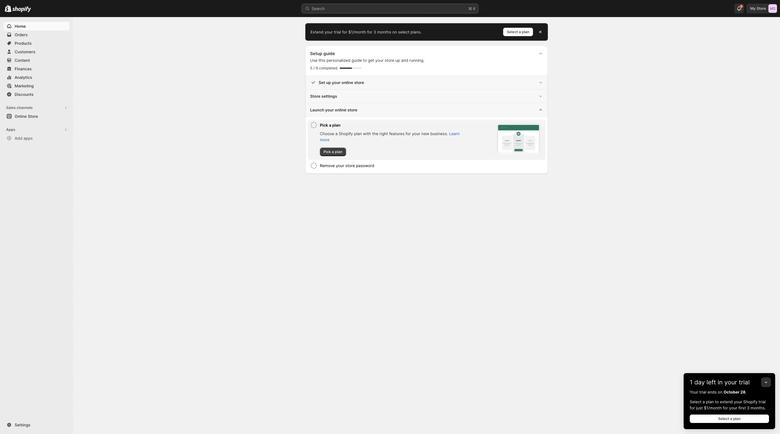 Task type: describe. For each thing, give the bounding box(es) containing it.
apps
[[6, 128, 15, 132]]

1 for 1
[[741, 5, 742, 8]]

password
[[356, 163, 374, 168]]

your right launch
[[325, 108, 334, 113]]

sales
[[6, 106, 16, 110]]

use this personalized guide to get your store up and running.
[[310, 58, 425, 63]]

for inside pick a plan element
[[406, 131, 411, 136]]

1 button
[[735, 4, 744, 13]]

a inside "dropdown button"
[[329, 123, 331, 128]]

remove your store password
[[320, 163, 374, 168]]

setup
[[310, 51, 322, 56]]

to inside select a plan to extend your shopify trial for just $1/month for your first 3 months.
[[715, 400, 719, 405]]

select for the topmost select a plan link
[[507, 30, 518, 34]]

content
[[15, 58, 30, 63]]

discounts
[[15, 92, 34, 97]]

launch your online store button
[[305, 103, 548, 117]]

pick a plan link
[[320, 148, 346, 156]]

shopify image
[[12, 6, 31, 12]]

$1/month inside select a plan to extend your shopify trial for just $1/month for your first 3 months.
[[704, 406, 722, 411]]

set up your online store button
[[305, 76, 548, 89]]

0 vertical spatial on
[[392, 30, 397, 34]]

⌘
[[469, 6, 472, 11]]

search
[[312, 6, 325, 11]]

online store button
[[0, 112, 73, 121]]

k
[[473, 6, 476, 11]]

for left the months on the top of page
[[367, 30, 373, 34]]

your right set
[[332, 80, 341, 85]]

extend your trial for $1/month for 3 months on select plans.
[[311, 30, 422, 34]]

my store image
[[769, 4, 777, 13]]

1 day left in your trial
[[690, 379, 750, 387]]

choose
[[320, 131, 334, 136]]

pick a plan for pick a plan "dropdown button" on the top of page
[[320, 123, 341, 128]]

remove your store password button
[[320, 160, 543, 171]]

products link
[[4, 39, 70, 48]]

launch your online store
[[310, 108, 357, 113]]

settings link
[[4, 422, 70, 430]]

set
[[319, 80, 325, 85]]

personalized
[[327, 58, 351, 63]]

this
[[319, 58, 325, 63]]

learn
[[449, 131, 460, 136]]

add apps button
[[4, 134, 70, 143]]

your inside pick a plan element
[[412, 131, 420, 136]]

more
[[320, 138, 330, 142]]

plan inside select a plan to extend your shopify trial for just $1/month for your first 3 months.
[[706, 400, 714, 405]]

1 day left in your trial element
[[684, 390, 775, 430]]

settings
[[15, 423, 30, 428]]

set up your online store
[[319, 80, 364, 85]]

pick for 'pick a plan' link
[[324, 150, 331, 154]]

3 inside select a plan to extend your shopify trial for just $1/month for your first 3 months.
[[747, 406, 750, 411]]

your trial ends on october 28 .
[[690, 390, 747, 395]]

add
[[15, 136, 22, 141]]

9
[[316, 66, 318, 70]]

add apps
[[15, 136, 33, 141]]

content link
[[4, 56, 70, 65]]

trial inside select a plan to extend your shopify trial for just $1/month for your first 3 months.
[[759, 400, 766, 405]]

orders link
[[4, 31, 70, 39]]

for down extend
[[723, 406, 728, 411]]

customers link
[[4, 48, 70, 56]]

.
[[746, 390, 747, 395]]

shopify image
[[5, 5, 11, 12]]

apps button
[[4, 126, 70, 134]]

store down set up your online store
[[348, 108, 357, 113]]

28
[[741, 390, 746, 395]]

plans.
[[411, 30, 422, 34]]

sales channels
[[6, 106, 33, 110]]

october
[[724, 390, 740, 395]]

my
[[751, 6, 756, 11]]

0 vertical spatial select a plan link
[[503, 28, 533, 36]]

for left the just
[[690, 406, 695, 411]]

plan for the topmost select a plan link
[[522, 30, 530, 34]]

online inside set up your online store dropdown button
[[342, 80, 353, 85]]

my store
[[751, 6, 766, 11]]

your right remove on the left top of the page
[[336, 163, 344, 168]]

left
[[707, 379, 716, 387]]

store inside dropdown button
[[310, 94, 321, 99]]

learn more link
[[320, 131, 460, 142]]

months
[[377, 30, 391, 34]]

finances link
[[4, 65, 70, 73]]

1 for 1 day left in your trial
[[690, 379, 693, 387]]

new
[[421, 131, 429, 136]]

your up first
[[734, 400, 742, 405]]

store for my store
[[757, 6, 766, 11]]

store settings button
[[305, 90, 548, 103]]

customers
[[15, 49, 35, 54]]

home
[[15, 24, 26, 29]]

products
[[15, 41, 32, 46]]

with
[[363, 131, 371, 136]]

in
[[718, 379, 723, 387]]

select inside select a plan to extend your shopify trial for just $1/month for your first 3 months.
[[690, 400, 702, 405]]

learn more
[[320, 131, 460, 142]]



Task type: vqa. For each thing, say whether or not it's contained in the screenshot.
the Search countries text field
no



Task type: locate. For each thing, give the bounding box(es) containing it.
store down sales channels button
[[28, 114, 38, 119]]

extend
[[720, 400, 733, 405]]

1 vertical spatial on
[[718, 390, 723, 395]]

5 / 9 completed
[[310, 66, 337, 70]]

plan for pick a plan "dropdown button" on the top of page
[[332, 123, 341, 128]]

a inside select a plan to extend your shopify trial for just $1/month for your first 3 months.
[[703, 400, 705, 405]]

select a plan to extend your shopify trial for just $1/month for your first 3 months.
[[690, 400, 766, 411]]

0 vertical spatial up
[[395, 58, 400, 63]]

and
[[401, 58, 408, 63]]

1 vertical spatial $1/month
[[704, 406, 722, 411]]

right
[[380, 131, 388, 136]]

select a plan link
[[503, 28, 533, 36], [690, 415, 769, 424]]

store inside button
[[28, 114, 38, 119]]

finances
[[15, 66, 32, 71]]

shopify inside pick a plan element
[[339, 131, 353, 136]]

ends
[[708, 390, 717, 395]]

running.
[[409, 58, 425, 63]]

0 horizontal spatial to
[[363, 58, 367, 63]]

0 horizontal spatial on
[[392, 30, 397, 34]]

1 vertical spatial to
[[715, 400, 719, 405]]

online
[[15, 114, 27, 119]]

trial
[[334, 30, 341, 34], [739, 379, 750, 387], [700, 390, 707, 395], [759, 400, 766, 405]]

1 horizontal spatial guide
[[352, 58, 362, 63]]

shopify
[[339, 131, 353, 136], [744, 400, 758, 405]]

store
[[757, 6, 766, 11], [310, 94, 321, 99], [28, 114, 38, 119]]

0 vertical spatial pick a plan
[[320, 123, 341, 128]]

pick a plan element
[[320, 131, 465, 156]]

remove
[[320, 163, 335, 168]]

select a plan link inside 1 day left in your trial element
[[690, 415, 769, 424]]

pick up choose
[[320, 123, 328, 128]]

marketing link
[[4, 82, 70, 90]]

for right the features at the top of the page
[[406, 131, 411, 136]]

0 vertical spatial guide
[[323, 51, 335, 56]]

pick inside "dropdown button"
[[320, 123, 328, 128]]

2 horizontal spatial select
[[718, 417, 729, 422]]

2 vertical spatial store
[[28, 114, 38, 119]]

select
[[398, 30, 410, 34]]

1 horizontal spatial store
[[310, 94, 321, 99]]

0 vertical spatial 1
[[741, 5, 742, 8]]

launch
[[310, 108, 324, 113]]

mark remove your store password as done image
[[310, 162, 318, 170]]

pick a plan up choose
[[320, 123, 341, 128]]

sales channels button
[[4, 104, 70, 112]]

5
[[310, 66, 312, 70]]

/
[[313, 66, 315, 70]]

0 vertical spatial select a plan
[[507, 30, 530, 34]]

discounts link
[[4, 90, 70, 99]]

store left and
[[385, 58, 394, 63]]

0 vertical spatial pick
[[320, 123, 328, 128]]

1 vertical spatial guide
[[352, 58, 362, 63]]

apps
[[23, 136, 33, 141]]

pick a plan down more
[[324, 150, 342, 154]]

2 vertical spatial select
[[718, 417, 729, 422]]

1 left my
[[741, 5, 742, 8]]

your right extend at the top
[[325, 30, 333, 34]]

marketing
[[15, 84, 34, 88]]

0 horizontal spatial select a plan link
[[503, 28, 533, 36]]

store up launch
[[310, 94, 321, 99]]

extend
[[311, 30, 324, 34]]

0 vertical spatial 3
[[374, 30, 376, 34]]

3 right first
[[747, 406, 750, 411]]

store settings
[[310, 94, 337, 99]]

1 horizontal spatial to
[[715, 400, 719, 405]]

3 left the months on the top of page
[[374, 30, 376, 34]]

1 vertical spatial store
[[310, 94, 321, 99]]

settings
[[322, 94, 337, 99]]

1 horizontal spatial $1/month
[[704, 406, 722, 411]]

guide
[[323, 51, 335, 56], [352, 58, 362, 63]]

trial right your
[[700, 390, 707, 395]]

analytics link
[[4, 73, 70, 82]]

shopify up the months.
[[744, 400, 758, 405]]

0 horizontal spatial 1
[[690, 379, 693, 387]]

online inside launch your online store dropdown button
[[335, 108, 347, 113]]

1 vertical spatial select a plan link
[[690, 415, 769, 424]]

shopify inside select a plan to extend your shopify trial for just $1/month for your first 3 months.
[[744, 400, 758, 405]]

1 vertical spatial select
[[690, 400, 702, 405]]

shopify right choose
[[339, 131, 353, 136]]

home link
[[4, 22, 70, 31]]

0 horizontal spatial select a plan
[[507, 30, 530, 34]]

the
[[372, 131, 378, 136]]

1 horizontal spatial on
[[718, 390, 723, 395]]

1 horizontal spatial shopify
[[744, 400, 758, 405]]

online store link
[[4, 112, 70, 121]]

choose a shopify plan with the right features for your new business.
[[320, 131, 448, 136]]

0 horizontal spatial shopify
[[339, 131, 353, 136]]

select a plan inside 1 day left in your trial element
[[718, 417, 741, 422]]

guide up this
[[323, 51, 335, 56]]

store for online store
[[28, 114, 38, 119]]

pick a plan inside "dropdown button"
[[320, 123, 341, 128]]

online down 'personalized'
[[342, 80, 353, 85]]

pick
[[320, 123, 328, 128], [324, 150, 331, 154]]

features
[[389, 131, 405, 136]]

0 horizontal spatial $1/month
[[348, 30, 366, 34]]

online store
[[15, 114, 38, 119]]

0 horizontal spatial up
[[326, 80, 331, 85]]

setup guide
[[310, 51, 335, 56]]

pick down more
[[324, 150, 331, 154]]

just
[[696, 406, 703, 411]]

your right the get
[[375, 58, 384, 63]]

on inside 1 day left in your trial element
[[718, 390, 723, 395]]

up inside dropdown button
[[326, 80, 331, 85]]

to left extend
[[715, 400, 719, 405]]

up right set
[[326, 80, 331, 85]]

plan
[[522, 30, 530, 34], [332, 123, 341, 128], [354, 131, 362, 136], [335, 150, 342, 154], [706, 400, 714, 405], [733, 417, 741, 422]]

up
[[395, 58, 400, 63], [326, 80, 331, 85]]

0 horizontal spatial 3
[[374, 30, 376, 34]]

guide left the get
[[352, 58, 362, 63]]

analytics
[[15, 75, 32, 80]]

pick a plan for 'pick a plan' link
[[324, 150, 342, 154]]

trial inside dropdown button
[[739, 379, 750, 387]]

1 horizontal spatial 3
[[747, 406, 750, 411]]

0 vertical spatial shopify
[[339, 131, 353, 136]]

use
[[310, 58, 318, 63]]

a
[[519, 30, 521, 34], [329, 123, 331, 128], [335, 131, 338, 136], [332, 150, 334, 154], [703, 400, 705, 405], [730, 417, 732, 422]]

channels
[[17, 106, 33, 110]]

store right my
[[757, 6, 766, 11]]

1 left day
[[690, 379, 693, 387]]

to left the get
[[363, 58, 367, 63]]

1 vertical spatial online
[[335, 108, 347, 113]]

0 horizontal spatial guide
[[323, 51, 335, 56]]

online
[[342, 80, 353, 85], [335, 108, 347, 113]]

1 vertical spatial up
[[326, 80, 331, 85]]

for right extend at the top
[[342, 30, 347, 34]]

pick a plan
[[320, 123, 341, 128], [324, 150, 342, 154]]

1 vertical spatial pick a plan
[[324, 150, 342, 154]]

1 day left in your trial button
[[684, 374, 775, 387]]

0 vertical spatial store
[[757, 6, 766, 11]]

3
[[374, 30, 376, 34], [747, 406, 750, 411]]

pick for pick a plan "dropdown button" on the top of page
[[320, 123, 328, 128]]

$1/month left the months on the top of page
[[348, 30, 366, 34]]

your left new
[[412, 131, 420, 136]]

completed
[[319, 66, 337, 70]]

1 vertical spatial shopify
[[744, 400, 758, 405]]

0 vertical spatial to
[[363, 58, 367, 63]]

trial up 28 at the bottom
[[739, 379, 750, 387]]

0 vertical spatial select
[[507, 30, 518, 34]]

$1/month right the just
[[704, 406, 722, 411]]

business.
[[430, 131, 448, 136]]

select for select a plan link in 1 day left in your trial element
[[718, 417, 729, 422]]

up left and
[[395, 58, 400, 63]]

0 horizontal spatial store
[[28, 114, 38, 119]]

0 vertical spatial online
[[342, 80, 353, 85]]

for
[[342, 30, 347, 34], [367, 30, 373, 34], [406, 131, 411, 136], [690, 406, 695, 411], [723, 406, 728, 411]]

first
[[739, 406, 746, 411]]

day
[[695, 379, 705, 387]]

mark pick a plan as done image
[[310, 122, 318, 129]]

1 inside 1 day left in your trial dropdown button
[[690, 379, 693, 387]]

plan inside "dropdown button"
[[332, 123, 341, 128]]

get
[[368, 58, 374, 63]]

on left select
[[392, 30, 397, 34]]

online down settings
[[335, 108, 347, 113]]

on right ends
[[718, 390, 723, 395]]

trial right extend at the top
[[334, 30, 341, 34]]

⌘ k
[[469, 6, 476, 11]]

1 horizontal spatial select a plan
[[718, 417, 741, 422]]

0 vertical spatial $1/month
[[348, 30, 366, 34]]

plan for 'pick a plan' link
[[335, 150, 342, 154]]

pick a plan button
[[320, 120, 465, 131]]

your left first
[[729, 406, 738, 411]]

trial up the months.
[[759, 400, 766, 405]]

1 inside '1' dropdown button
[[741, 5, 742, 8]]

1
[[741, 5, 742, 8], [690, 379, 693, 387]]

orders
[[15, 32, 28, 37]]

your up october
[[725, 379, 737, 387]]

plan for select a plan link in 1 day left in your trial element
[[733, 417, 741, 422]]

select
[[507, 30, 518, 34], [690, 400, 702, 405], [718, 417, 729, 422]]

1 horizontal spatial select
[[690, 400, 702, 405]]

store down use this personalized guide to get your store up and running.
[[354, 80, 364, 85]]

1 horizontal spatial select a plan link
[[690, 415, 769, 424]]

1 horizontal spatial up
[[395, 58, 400, 63]]

1 horizontal spatial 1
[[741, 5, 742, 8]]

0 horizontal spatial select
[[507, 30, 518, 34]]

1 vertical spatial 3
[[747, 406, 750, 411]]

1 vertical spatial 1
[[690, 379, 693, 387]]

1 vertical spatial pick
[[324, 150, 331, 154]]

1 vertical spatial select a plan
[[718, 417, 741, 422]]

2 horizontal spatial store
[[757, 6, 766, 11]]

months.
[[751, 406, 766, 411]]

store left the password
[[345, 163, 355, 168]]



